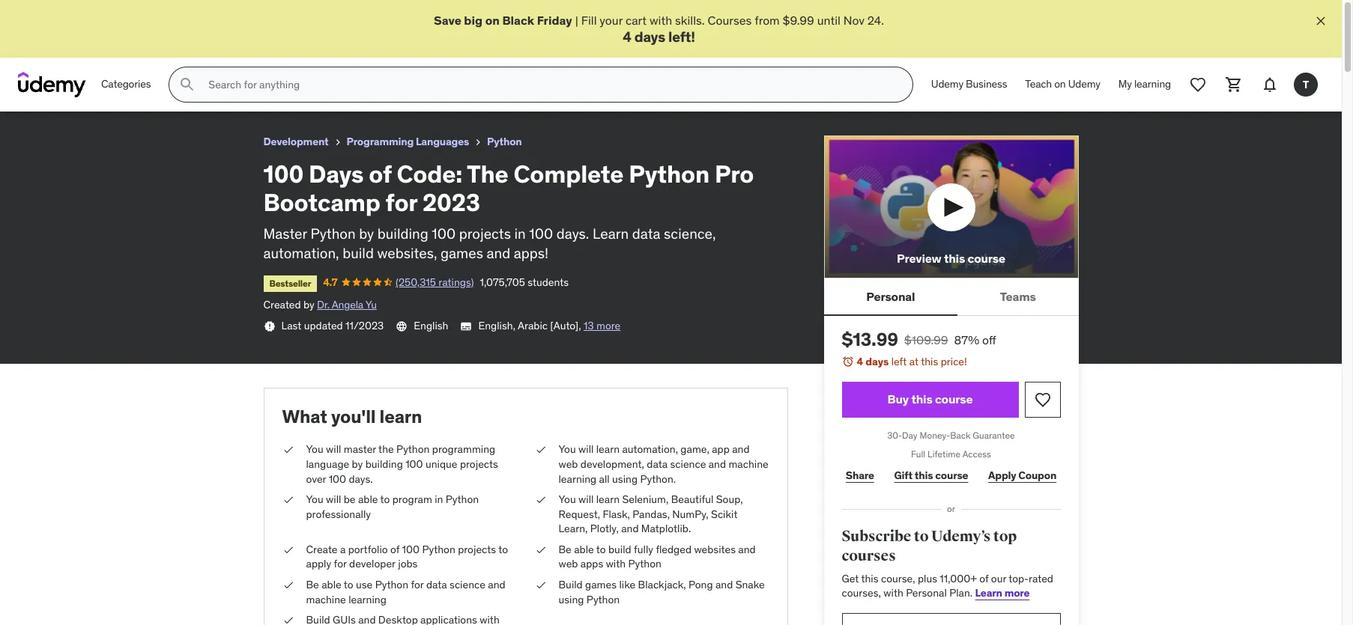 Task type: describe. For each thing, give the bounding box(es) containing it.
2023
[[423, 188, 480, 218]]

programming languages link
[[347, 133, 469, 151]]

1 vertical spatial more
[[1005, 587, 1030, 600]]

created by dr. angela yu
[[263, 298, 377, 312]]

be able to use python for data science and machine learning
[[306, 579, 506, 607]]

at
[[910, 356, 919, 369]]

gift
[[894, 469, 913, 483]]

top-
[[1009, 572, 1029, 586]]

30-day money-back guarantee full lifetime access
[[887, 430, 1015, 460]]

days
[[309, 159, 364, 190]]

2 udemy from the left
[[1068, 77, 1101, 91]]

for for portfolio
[[334, 558, 347, 571]]

submit search image
[[179, 76, 197, 94]]

apps
[[581, 558, 603, 571]]

$9.99
[[783, 13, 814, 28]]

learn more link
[[975, 587, 1030, 600]]

python inside build games like blackjack, pong and snake using python
[[587, 593, 620, 607]]

cart
[[626, 13, 647, 28]]

xsmall image up days
[[332, 137, 344, 149]]

all
[[599, 472, 610, 486]]

30-
[[887, 430, 902, 441]]

yu
[[365, 298, 377, 312]]

$109.99
[[904, 333, 948, 348]]

100 down 2023
[[432, 225, 456, 243]]

[auto]
[[550, 319, 579, 333]]

learning inside you will learn automation, game, app and web development, data science and machine learning all using python.
[[559, 472, 597, 486]]

xsmall image for be able to build fully fledged websites and web apps with python
[[535, 543, 547, 558]]

by inside the you will master the python programming language by building 100 unique projects over 100 days.
[[352, 458, 363, 471]]

students
[[528, 276, 569, 289]]

programming languages
[[347, 135, 469, 149]]

science inside be able to use python for data science and machine learning
[[450, 579, 486, 592]]

will for you will learn selenium, beautiful soup, request, flask, pandas, numpy, scikit learn, plotly, and matplotlib.
[[579, 493, 594, 507]]

to inside be able to use python for data science and machine learning
[[344, 579, 353, 592]]

of inside 100 days of code: the complete python pro bootcamp for 2023 master python by building 100 projects in 100 days. learn data science, automation, build websites, games and apps!
[[369, 159, 392, 190]]

courses
[[708, 13, 752, 28]]

code:
[[397, 159, 462, 190]]

100 up the apps!
[[529, 225, 553, 243]]

development link
[[263, 133, 329, 151]]

and inside be able to use python for data science and machine learning
[[488, 579, 506, 592]]

and right app
[[732, 443, 750, 457]]

the
[[378, 443, 394, 457]]

2 horizontal spatial learning
[[1134, 77, 1171, 91]]

selenium,
[[622, 493, 669, 507]]

complete
[[514, 159, 624, 190]]

development
[[263, 135, 329, 149]]

preview this course
[[897, 251, 1006, 266]]

data inside be able to use python for data science and machine learning
[[426, 579, 447, 592]]

teams
[[1000, 289, 1036, 304]]

build inside 100 days of code: the complete python pro bootcamp for 2023 master python by building 100 projects in 100 days. learn data science, automation, build websites, games and apps!
[[343, 245, 374, 263]]

scikit
[[711, 508, 738, 521]]

1 udemy from the left
[[931, 77, 964, 91]]

t link
[[1288, 67, 1324, 103]]

you for you will be able to program in python professionally
[[306, 493, 323, 507]]

use
[[356, 579, 373, 592]]

left!
[[668, 28, 695, 46]]

and inside 100 days of code: the complete python pro bootcamp for 2023 master python by building 100 projects in 100 days. learn data science, automation, build websites, games and apps!
[[487, 245, 510, 263]]

13 more button
[[584, 319, 621, 334]]

create
[[306, 543, 338, 557]]

close image
[[1314, 13, 1329, 28]]

0 horizontal spatial more
[[596, 319, 621, 333]]

your
[[600, 13, 623, 28]]

be able to build fully fledged websites and web apps with python
[[559, 543, 756, 571]]

with for be
[[606, 558, 626, 571]]

web inside you will learn automation, game, app and web development, data science and machine learning all using python.
[[559, 458, 578, 471]]

in inside 100 days of code: the complete python pro bootcamp for 2023 master python by building 100 projects in 100 days. learn data science, automation, build websites, games and apps!
[[514, 225, 526, 243]]

100 inside create a portfolio of 100 python projects to apply for developer jobs
[[402, 543, 420, 557]]

big
[[464, 13, 483, 28]]

of inside get this course, plus 11,000+ of our top-rated courses, with personal plan.
[[980, 572, 989, 586]]

full
[[911, 449, 926, 460]]

course for gift this course
[[935, 469, 968, 483]]

to inside you will be able to program in python professionally
[[380, 493, 390, 507]]

save
[[434, 13, 461, 28]]

course for buy this course
[[935, 392, 973, 407]]

udemy business link
[[922, 67, 1016, 103]]

100 left unique
[[405, 458, 423, 471]]

last
[[281, 319, 302, 333]]

coupon
[[1019, 469, 1057, 483]]

to inside create a portfolio of 100 python projects to apply for developer jobs
[[499, 543, 508, 557]]

0 vertical spatial wishlist image
[[1189, 76, 1207, 94]]

personal inside get this course, plus 11,000+ of our top-rated courses, with personal plan.
[[906, 587, 947, 600]]

you will master the python programming language by building 100 unique projects over 100 days.
[[306, 443, 498, 486]]

what
[[282, 405, 327, 428]]

be
[[344, 493, 356, 507]]

apply
[[988, 469, 1016, 483]]

with for get
[[884, 587, 904, 600]]

you will be able to program in python professionally
[[306, 493, 479, 521]]

matplotlib.
[[641, 523, 691, 536]]

and inside be able to build fully fledged websites and web apps with python
[[738, 543, 756, 557]]

in inside you will be able to program in python professionally
[[435, 493, 443, 507]]

off
[[982, 333, 996, 348]]

1,075,705
[[480, 276, 525, 289]]

will for you will master the python programming language by building 100 unique projects over 100 days.
[[326, 443, 341, 457]]

$13.99 $109.99 87% off
[[842, 329, 996, 352]]

xsmall image for you will be able to program in python professionally
[[282, 493, 294, 508]]

,
[[579, 319, 581, 333]]

blackjack,
[[638, 579, 686, 592]]

languages
[[416, 135, 469, 149]]

1 vertical spatial days
[[866, 356, 889, 369]]

xsmall image for last updated 11/2023
[[263, 321, 275, 333]]

buy this course button
[[842, 382, 1019, 418]]

learn for what you'll learn
[[380, 405, 422, 428]]

building inside 100 days of code: the complete python pro bootcamp for 2023 master python by building 100 projects in 100 days. learn data science, automation, build websites, games and apps!
[[377, 225, 428, 243]]

python inside the you will master the python programming language by building 100 unique projects over 100 days.
[[396, 443, 430, 457]]

apps!
[[514, 245, 549, 263]]

to inside be able to build fully fledged websites and web apps with python
[[596, 543, 606, 557]]

closed captions image
[[460, 321, 472, 333]]

data inside you will learn automation, game, app and web development, data science and machine learning all using python.
[[647, 458, 668, 471]]

udemy image
[[18, 72, 86, 98]]

python link
[[487, 133, 522, 151]]

13
[[584, 319, 594, 333]]

will for you will learn automation, game, app and web development, data science and machine learning all using python.
[[579, 443, 594, 457]]

teams button
[[958, 279, 1079, 315]]

python up science,
[[629, 159, 710, 190]]

alarm image
[[842, 356, 854, 368]]

beautiful
[[671, 493, 714, 507]]

snake
[[736, 579, 765, 592]]

updated
[[304, 319, 343, 333]]

our
[[991, 572, 1006, 586]]

programming
[[347, 135, 414, 149]]

to inside subscribe to udemy's top courses
[[914, 528, 929, 547]]

you for you will learn selenium, beautiful soup, request, flask, pandas, numpy, scikit learn, plotly, and matplotlib.
[[559, 493, 576, 507]]

course language image
[[396, 321, 408, 333]]

english, arabic [auto] , 13 more
[[478, 319, 621, 333]]

4.7
[[323, 276, 338, 289]]

web inside be able to build fully fledged websites and web apps with python
[[559, 558, 578, 571]]

request,
[[559, 508, 600, 521]]

plus
[[918, 572, 937, 586]]

english
[[414, 319, 448, 333]]

nov
[[844, 13, 865, 28]]

xsmall image for you will learn selenium, beautiful soup, request, flask, pandas, numpy, scikit learn, plotly, and matplotlib.
[[535, 493, 547, 508]]

1 vertical spatial learn
[[975, 587, 1002, 600]]

games inside 100 days of code: the complete python pro bootcamp for 2023 master python by building 100 projects in 100 days. learn data science, automation, build websites, games and apps!
[[441, 245, 483, 263]]

xsmall image for build games like blackjack, pong and snake using python
[[535, 579, 547, 593]]

udemy business
[[931, 77, 1007, 91]]

learn inside 100 days of code: the complete python pro bootcamp for 2023 master python by building 100 projects in 100 days. learn data science, automation, build websites, games and apps!
[[593, 225, 629, 243]]

with inside save big on black friday | fill your cart with skills. courses from $9.99 until nov 24. 4 days left!
[[650, 13, 672, 28]]



Task type: vqa. For each thing, say whether or not it's contained in the screenshot.
Popular Instructors element
no



Task type: locate. For each thing, give the bounding box(es) containing it.
learn up flask, on the left bottom of page
[[596, 493, 620, 507]]

course inside the gift this course link
[[935, 469, 968, 483]]

1 vertical spatial automation,
[[622, 443, 678, 457]]

my learning link
[[1110, 67, 1180, 103]]

0 horizontal spatial machine
[[306, 593, 346, 607]]

1 horizontal spatial learn
[[975, 587, 1002, 600]]

with down course, on the bottom right
[[884, 587, 904, 600]]

plan.
[[950, 587, 973, 600]]

1 vertical spatial science
[[450, 579, 486, 592]]

2 vertical spatial data
[[426, 579, 447, 592]]

this right preview on the top right of the page
[[944, 251, 965, 266]]

building up "websites,"
[[377, 225, 428, 243]]

1 horizontal spatial automation,
[[622, 443, 678, 457]]

science,
[[664, 225, 716, 243]]

2 vertical spatial for
[[411, 579, 424, 592]]

1 horizontal spatial wishlist image
[[1189, 76, 1207, 94]]

xsmall image
[[332, 137, 344, 149], [263, 321, 275, 333], [282, 443, 294, 458], [535, 493, 547, 508]]

and down flask, on the left bottom of page
[[621, 523, 639, 536]]

4 days left at this price!
[[857, 356, 967, 369]]

friday
[[537, 13, 572, 28]]

apply coupon button
[[984, 461, 1061, 491]]

build
[[559, 579, 583, 592]]

0 horizontal spatial learn
[[593, 225, 629, 243]]

days.
[[557, 225, 589, 243], [349, 472, 373, 486]]

1 web from the top
[[559, 458, 578, 471]]

of up jobs
[[390, 543, 400, 557]]

and left build
[[488, 579, 506, 592]]

on inside save big on black friday | fill your cart with skills. courses from $9.99 until nov 24. 4 days left!
[[485, 13, 500, 28]]

learn down our
[[975, 587, 1002, 600]]

4 down "cart"
[[623, 28, 631, 46]]

xsmall image left request,
[[535, 493, 547, 508]]

data inside 100 days of code: the complete python pro bootcamp for 2023 master python by building 100 projects in 100 days. learn data science, automation, build websites, games and apps!
[[632, 225, 661, 243]]

1 vertical spatial using
[[559, 593, 584, 607]]

for for of
[[386, 188, 417, 218]]

days down "cart"
[[634, 28, 665, 46]]

days. up students
[[557, 225, 589, 243]]

building inside the you will master the python programming language by building 100 unique projects over 100 days.
[[365, 458, 403, 471]]

by down bootcamp
[[359, 225, 374, 243]]

udemy
[[931, 77, 964, 91], [1068, 77, 1101, 91]]

days. inside the you will master the python programming language by building 100 unique projects over 100 days.
[[349, 472, 373, 486]]

dr. angela yu link
[[317, 298, 377, 312]]

data down create a portfolio of 100 python projects to apply for developer jobs
[[426, 579, 447, 592]]

notifications image
[[1261, 76, 1279, 94]]

able inside you will be able to program in python professionally
[[358, 493, 378, 507]]

build left "websites,"
[[343, 245, 374, 263]]

personal down preview on the top right of the page
[[866, 289, 915, 304]]

0 horizontal spatial wishlist image
[[1034, 391, 1052, 409]]

python inside be able to use python for data science and machine learning
[[375, 579, 408, 592]]

learn
[[593, 225, 629, 243], [975, 587, 1002, 600]]

0 vertical spatial with
[[650, 13, 672, 28]]

1 horizontal spatial 4
[[857, 356, 863, 369]]

on inside teach on udemy link
[[1054, 77, 1066, 91]]

science inside you will learn automation, game, app and web development, data science and machine learning all using python.
[[670, 458, 706, 471]]

and inside you will learn selenium, beautiful soup, request, flask, pandas, numpy, scikit learn, plotly, and matplotlib.
[[621, 523, 639, 536]]

gift this course link
[[890, 461, 972, 491]]

web up build
[[559, 558, 578, 571]]

0 vertical spatial personal
[[866, 289, 915, 304]]

in up the apps!
[[514, 225, 526, 243]]

games inside build games like blackjack, pong and snake using python
[[585, 579, 617, 592]]

games down apps
[[585, 579, 617, 592]]

apply coupon
[[988, 469, 1057, 483]]

will inside you will be able to program in python professionally
[[326, 493, 341, 507]]

using inside build games like blackjack, pong and snake using python
[[559, 593, 584, 607]]

udemy's
[[931, 528, 991, 547]]

pandas,
[[633, 508, 670, 521]]

this right the buy
[[911, 392, 933, 407]]

1 horizontal spatial learning
[[559, 472, 597, 486]]

course down lifetime
[[935, 469, 968, 483]]

and down app
[[709, 458, 726, 471]]

1 vertical spatial by
[[303, 298, 315, 312]]

projects
[[459, 225, 511, 243], [460, 458, 498, 471], [458, 543, 496, 557]]

python down unique
[[446, 493, 479, 507]]

1 vertical spatial in
[[435, 493, 443, 507]]

learn up the
[[380, 405, 422, 428]]

udemy left my
[[1068, 77, 1101, 91]]

bestseller
[[269, 278, 311, 289]]

of left our
[[980, 572, 989, 586]]

machine down apply at the left bottom of the page
[[306, 593, 346, 607]]

gift this course
[[894, 469, 968, 483]]

11,000+
[[940, 572, 977, 586]]

days. inside 100 days of code: the complete python pro bootcamp for 2023 master python by building 100 projects in 100 days. learn data science, automation, build websites, games and apps!
[[557, 225, 589, 243]]

buy this course
[[888, 392, 973, 407]]

4 inside save big on black friday | fill your cart with skills. courses from $9.99 until nov 24. 4 days left!
[[623, 28, 631, 46]]

be down apply at the left bottom of the page
[[306, 579, 319, 592]]

by down master
[[352, 458, 363, 471]]

1 horizontal spatial in
[[514, 225, 526, 243]]

you for you will learn automation, game, app and web development, data science and machine learning all using python.
[[559, 443, 576, 457]]

2 vertical spatial by
[[352, 458, 363, 471]]

data
[[632, 225, 661, 243], [647, 458, 668, 471], [426, 579, 447, 592]]

by left the dr.
[[303, 298, 315, 312]]

course
[[968, 251, 1006, 266], [935, 392, 973, 407], [935, 469, 968, 483]]

learn inside you will learn automation, game, app and web development, data science and machine learning all using python.
[[596, 443, 620, 457]]

2 horizontal spatial with
[[884, 587, 904, 600]]

personal down "plus"
[[906, 587, 947, 600]]

create a portfolio of 100 python projects to apply for developer jobs
[[306, 543, 508, 571]]

0 vertical spatial 4
[[623, 28, 631, 46]]

course,
[[881, 572, 915, 586]]

professionally
[[306, 508, 371, 521]]

4
[[623, 28, 631, 46], [857, 356, 863, 369]]

0 vertical spatial by
[[359, 225, 374, 243]]

python up the
[[487, 135, 522, 149]]

will inside you will learn automation, game, app and web development, data science and machine learning all using python.
[[579, 443, 594, 457]]

4 right alarm icon
[[857, 356, 863, 369]]

this for get
[[861, 572, 879, 586]]

for inside 100 days of code: the complete python pro bootcamp for 2023 master python by building 100 projects in 100 days. learn data science, automation, build websites, games and apps!
[[386, 188, 417, 218]]

with right "cart"
[[650, 13, 672, 28]]

by
[[359, 225, 374, 243], [303, 298, 315, 312], [352, 458, 363, 471]]

you inside you will learn selenium, beautiful soup, request, flask, pandas, numpy, scikit learn, plotly, and matplotlib.
[[559, 493, 576, 507]]

1 vertical spatial web
[[559, 558, 578, 571]]

automation, down master
[[263, 245, 339, 263]]

able inside be able to build fully fledged websites and web apps with python
[[574, 543, 594, 557]]

to
[[380, 493, 390, 507], [914, 528, 929, 547], [499, 543, 508, 557], [596, 543, 606, 557], [344, 579, 353, 592]]

tab list
[[824, 279, 1079, 317]]

1 horizontal spatial using
[[612, 472, 638, 486]]

xsmall image
[[472, 137, 484, 149], [535, 443, 547, 458], [282, 493, 294, 508], [282, 543, 294, 558], [535, 543, 547, 558], [282, 579, 294, 593], [535, 579, 547, 593], [282, 614, 294, 626]]

get this course, plus 11,000+ of our top-rated courses, with personal plan.
[[842, 572, 1054, 600]]

100 down development link
[[263, 159, 304, 190]]

$13.99
[[842, 329, 898, 352]]

0 horizontal spatial with
[[606, 558, 626, 571]]

100 down language
[[329, 472, 346, 486]]

1 vertical spatial projects
[[460, 458, 498, 471]]

for down jobs
[[411, 579, 424, 592]]

science down game,
[[670, 458, 706, 471]]

0 horizontal spatial science
[[450, 579, 486, 592]]

1 vertical spatial learn
[[596, 443, 620, 457]]

(250,315
[[396, 276, 436, 289]]

with
[[650, 13, 672, 28], [606, 558, 626, 571], [884, 587, 904, 600]]

1 vertical spatial course
[[935, 392, 973, 407]]

science down create a portfolio of 100 python projects to apply for developer jobs
[[450, 579, 486, 592]]

until
[[817, 13, 841, 28]]

ratings)
[[439, 276, 474, 289]]

this for buy
[[911, 392, 933, 407]]

1 vertical spatial on
[[1054, 77, 1066, 91]]

of
[[369, 159, 392, 190], [390, 543, 400, 557], [980, 572, 989, 586]]

game,
[[681, 443, 709, 457]]

xsmall image for you will master the python programming language by building 100 unique projects over 100 days.
[[282, 443, 294, 458]]

1 horizontal spatial days.
[[557, 225, 589, 243]]

0 vertical spatial web
[[559, 458, 578, 471]]

t
[[1303, 78, 1309, 91]]

will inside the you will master the python programming language by building 100 unique projects over 100 days.
[[326, 443, 341, 457]]

this up courses,
[[861, 572, 879, 586]]

and right websites
[[738, 543, 756, 557]]

be inside be able to use python for data science and machine learning
[[306, 579, 319, 592]]

automation, up python.
[[622, 443, 678, 457]]

0 horizontal spatial automation,
[[263, 245, 339, 263]]

this for preview
[[944, 251, 965, 266]]

on right teach
[[1054, 77, 1066, 91]]

fully
[[634, 543, 653, 557]]

0 vertical spatial on
[[485, 13, 500, 28]]

0 vertical spatial learn
[[380, 405, 422, 428]]

0 vertical spatial learn
[[593, 225, 629, 243]]

like
[[619, 579, 636, 592]]

course for preview this course
[[968, 251, 1006, 266]]

jobs
[[398, 558, 418, 571]]

wishlist image
[[1189, 76, 1207, 94], [1034, 391, 1052, 409]]

0 vertical spatial more
[[596, 319, 621, 333]]

1 vertical spatial of
[[390, 543, 400, 557]]

days. up be
[[349, 472, 373, 486]]

1 vertical spatial able
[[574, 543, 594, 557]]

python inside you will be able to program in python professionally
[[446, 493, 479, 507]]

0 horizontal spatial days.
[[349, 472, 373, 486]]

1 vertical spatial with
[[606, 558, 626, 571]]

0 vertical spatial be
[[559, 543, 572, 557]]

building down the
[[365, 458, 403, 471]]

machine down app
[[729, 458, 769, 471]]

1 horizontal spatial udemy
[[1068, 77, 1101, 91]]

web left "development,"
[[559, 458, 578, 471]]

apply
[[306, 558, 331, 571]]

xsmall image for you will learn automation, game, app and web development, data science and machine learning all using python.
[[535, 443, 547, 458]]

python up be able to use python for data science and machine learning
[[422, 543, 455, 557]]

xsmall image for create a portfolio of 100 python projects to apply for developer jobs
[[282, 543, 294, 558]]

this right at
[[921, 356, 938, 369]]

python down jobs
[[375, 579, 408, 592]]

0 vertical spatial build
[[343, 245, 374, 263]]

1 vertical spatial be
[[306, 579, 319, 592]]

numpy,
[[672, 508, 709, 521]]

machine inside you will learn automation, game, app and web development, data science and machine learning all using python.
[[729, 458, 769, 471]]

able down apply at the left bottom of the page
[[322, 579, 342, 592]]

teach on udemy link
[[1016, 67, 1110, 103]]

you for you will master the python programming language by building 100 unique projects over 100 days.
[[306, 443, 323, 457]]

shopping cart with 0 items image
[[1225, 76, 1243, 94]]

days inside save big on black friday | fill your cart with skills. courses from $9.99 until nov 24. 4 days left!
[[634, 28, 665, 46]]

1 horizontal spatial more
[[1005, 587, 1030, 600]]

you will learn selenium, beautiful soup, request, flask, pandas, numpy, scikit learn, plotly, and matplotlib.
[[559, 493, 743, 536]]

0 vertical spatial able
[[358, 493, 378, 507]]

0 vertical spatial days
[[634, 28, 665, 46]]

will up request,
[[579, 493, 594, 507]]

0 horizontal spatial games
[[441, 245, 483, 263]]

0 vertical spatial machine
[[729, 458, 769, 471]]

will up "development,"
[[579, 443, 594, 457]]

personal inside button
[[866, 289, 915, 304]]

for inside create a portfolio of 100 python projects to apply for developer jobs
[[334, 558, 347, 571]]

able for be able to use python for data science and machine learning
[[322, 579, 342, 592]]

you inside you will learn automation, game, app and web development, data science and machine learning all using python.
[[559, 443, 576, 457]]

0 horizontal spatial able
[[322, 579, 342, 592]]

1 vertical spatial wishlist image
[[1034, 391, 1052, 409]]

and right pong
[[716, 579, 733, 592]]

0 horizontal spatial on
[[485, 13, 500, 28]]

using inside you will learn automation, game, app and web development, data science and machine learning all using python.
[[612, 472, 638, 486]]

1 horizontal spatial science
[[670, 458, 706, 471]]

this for gift
[[915, 469, 933, 483]]

able up apps
[[574, 543, 594, 557]]

2 vertical spatial projects
[[458, 543, 496, 557]]

0 horizontal spatial build
[[343, 245, 374, 263]]

machine inside be able to use python for data science and machine learning
[[306, 593, 346, 607]]

projects inside the you will master the python programming language by building 100 unique projects over 100 days.
[[460, 458, 498, 471]]

app
[[712, 443, 730, 457]]

this inside get this course, plus 11,000+ of our top-rated courses, with personal plan.
[[861, 572, 879, 586]]

2 web from the top
[[559, 558, 578, 571]]

learn,
[[559, 523, 588, 536]]

python inside be able to build fully fledged websites and web apps with python
[[628, 558, 662, 571]]

be down the learn,
[[559, 543, 572, 557]]

on
[[485, 13, 500, 28], [1054, 77, 1066, 91]]

of inside create a portfolio of 100 python projects to apply for developer jobs
[[390, 543, 400, 557]]

using down "development,"
[[612, 472, 638, 486]]

you will learn automation, game, app and web development, data science and machine learning all using python.
[[559, 443, 769, 486]]

more right 13
[[596, 319, 621, 333]]

projects inside 100 days of code: the complete python pro bootcamp for 2023 master python by building 100 projects in 100 days. learn data science, automation, build websites, games and apps!
[[459, 225, 511, 243]]

100 up jobs
[[402, 543, 420, 557]]

able right be
[[358, 493, 378, 507]]

1 vertical spatial building
[[365, 458, 403, 471]]

learn down complete
[[593, 225, 629, 243]]

learn
[[380, 405, 422, 428], [596, 443, 620, 457], [596, 493, 620, 507]]

1 vertical spatial data
[[647, 458, 668, 471]]

0 horizontal spatial using
[[559, 593, 584, 607]]

1 vertical spatial 4
[[857, 356, 863, 369]]

xsmall image down what
[[282, 443, 294, 458]]

0 horizontal spatial days
[[634, 28, 665, 46]]

will inside you will learn selenium, beautiful soup, request, flask, pandas, numpy, scikit learn, plotly, and matplotlib.
[[579, 493, 594, 507]]

0 vertical spatial data
[[632, 225, 661, 243]]

python down like
[[587, 593, 620, 607]]

save big on black friday | fill your cart with skills. courses from $9.99 until nov 24. 4 days left!
[[434, 13, 884, 46]]

python inside create a portfolio of 100 python projects to apply for developer jobs
[[422, 543, 455, 557]]

soup,
[[716, 493, 743, 507]]

data up python.
[[647, 458, 668, 471]]

using down build
[[559, 593, 584, 607]]

subscribe
[[842, 528, 911, 547]]

will up 'professionally' at the bottom of page
[[326, 493, 341, 507]]

projects inside create a portfolio of 100 python projects to apply for developer jobs
[[458, 543, 496, 557]]

be inside be able to build fully fledged websites and web apps with python
[[559, 543, 572, 557]]

1 horizontal spatial build
[[608, 543, 631, 557]]

Search for anything text field
[[206, 72, 895, 98]]

1 horizontal spatial with
[[650, 13, 672, 28]]

preview this course button
[[824, 136, 1079, 279]]

learn up "development,"
[[596, 443, 620, 457]]

will up language
[[326, 443, 341, 457]]

0 vertical spatial automation,
[[263, 245, 339, 263]]

you'll
[[331, 405, 376, 428]]

(250,315 ratings)
[[396, 276, 474, 289]]

you inside you will be able to program in python professionally
[[306, 493, 323, 507]]

language
[[306, 458, 349, 471]]

data left science,
[[632, 225, 661, 243]]

course inside buy this course button
[[935, 392, 973, 407]]

left
[[891, 356, 907, 369]]

1 horizontal spatial able
[[358, 493, 378, 507]]

python right the
[[396, 443, 430, 457]]

portfolio
[[348, 543, 388, 557]]

2 vertical spatial learning
[[349, 593, 387, 607]]

learn inside you will learn selenium, beautiful soup, request, flask, pandas, numpy, scikit learn, plotly, and matplotlib.
[[596, 493, 620, 507]]

learning right my
[[1134, 77, 1171, 91]]

money-
[[920, 430, 950, 441]]

in right program
[[435, 493, 443, 507]]

and inside build games like blackjack, pong and snake using python
[[716, 579, 733, 592]]

0 horizontal spatial in
[[435, 493, 443, 507]]

on right big
[[485, 13, 500, 28]]

learning down use
[[349, 593, 387, 607]]

1 vertical spatial for
[[334, 558, 347, 571]]

over
[[306, 472, 326, 486]]

python down bootcamp
[[311, 225, 356, 243]]

0 vertical spatial using
[[612, 472, 638, 486]]

0 vertical spatial games
[[441, 245, 483, 263]]

of down programming
[[369, 159, 392, 190]]

|
[[575, 13, 578, 28]]

able inside be able to use python for data science and machine learning
[[322, 579, 342, 592]]

be for be able to use python for data science and machine learning
[[306, 579, 319, 592]]

xsmall image for be able to use python for data science and machine learning
[[282, 579, 294, 593]]

will for you will be able to program in python professionally
[[326, 493, 341, 507]]

learn for you will learn selenium, beautiful soup, request, flask, pandas, numpy, scikit learn, plotly, and matplotlib.
[[596, 493, 620, 507]]

1 vertical spatial machine
[[306, 593, 346, 607]]

0 vertical spatial course
[[968, 251, 1006, 266]]

2 vertical spatial with
[[884, 587, 904, 600]]

automation, inside 100 days of code: the complete python pro bootcamp for 2023 master python by building 100 projects in 100 days. learn data science, automation, build websites, games and apps!
[[263, 245, 339, 263]]

0 horizontal spatial learning
[[349, 593, 387, 607]]

more down top-
[[1005, 587, 1030, 600]]

by inside 100 days of code: the complete python pro bootcamp for 2023 master python by building 100 projects in 100 days. learn data science, automation, build websites, games and apps!
[[359, 225, 374, 243]]

course up teams
[[968, 251, 1006, 266]]

days left left
[[866, 356, 889, 369]]

tab list containing personal
[[824, 279, 1079, 317]]

machine
[[729, 458, 769, 471], [306, 593, 346, 607]]

with up like
[[606, 558, 626, 571]]

udemy left business
[[931, 77, 964, 91]]

0 horizontal spatial be
[[306, 579, 319, 592]]

0 vertical spatial of
[[369, 159, 392, 190]]

2 vertical spatial of
[[980, 572, 989, 586]]

plotly,
[[590, 523, 619, 536]]

100 days of code: the complete python pro bootcamp for 2023 master python by building 100 projects in 100 days. learn data science, automation, build websites, games and apps!
[[263, 159, 754, 263]]

1 horizontal spatial on
[[1054, 77, 1066, 91]]

1 vertical spatial build
[[608, 543, 631, 557]]

course inside preview this course button
[[968, 251, 1006, 266]]

be for be able to build fully fledged websites and web apps with python
[[559, 543, 572, 557]]

1 horizontal spatial machine
[[729, 458, 769, 471]]

day
[[902, 430, 918, 441]]

games
[[441, 245, 483, 263], [585, 579, 617, 592]]

learning left all
[[559, 472, 597, 486]]

for left 2023
[[386, 188, 417, 218]]

1 horizontal spatial games
[[585, 579, 617, 592]]

xsmall image left last
[[263, 321, 275, 333]]

learn for you will learn automation, game, app and web development, data science and machine learning all using python.
[[596, 443, 620, 457]]

0 vertical spatial for
[[386, 188, 417, 218]]

course up back
[[935, 392, 973, 407]]

with inside be able to build fully fledged websites and web apps with python
[[606, 558, 626, 571]]

categories
[[101, 77, 151, 91]]

0 vertical spatial in
[[514, 225, 526, 243]]

this right gift on the right bottom
[[915, 469, 933, 483]]

business
[[966, 77, 1007, 91]]

1 horizontal spatial be
[[559, 543, 572, 557]]

2 vertical spatial learn
[[596, 493, 620, 507]]

for down a
[[334, 558, 347, 571]]

0 horizontal spatial udemy
[[931, 77, 964, 91]]

automation, inside you will learn automation, game, app and web development, data science and machine learning all using python.
[[622, 443, 678, 457]]

english, arabic
[[478, 319, 548, 333]]

2 vertical spatial course
[[935, 469, 968, 483]]

for inside be able to use python for data science and machine learning
[[411, 579, 424, 592]]

dr.
[[317, 298, 330, 312]]

build inside be able to build fully fledged websites and web apps with python
[[608, 543, 631, 557]]

build left fully
[[608, 543, 631, 557]]

for
[[386, 188, 417, 218], [334, 558, 347, 571], [411, 579, 424, 592]]

teach on udemy
[[1025, 77, 1101, 91]]

last updated 11/2023
[[281, 319, 384, 333]]

0 vertical spatial days.
[[557, 225, 589, 243]]

0 vertical spatial projects
[[459, 225, 511, 243]]

building
[[377, 225, 428, 243], [365, 458, 403, 471]]

you inside the you will master the python programming language by building 100 unique projects over 100 days.
[[306, 443, 323, 457]]

games up ratings)
[[441, 245, 483, 263]]

able for be able to build fully fledged websites and web apps with python
[[574, 543, 594, 557]]

learning inside be able to use python for data science and machine learning
[[349, 593, 387, 607]]

1 vertical spatial learning
[[559, 472, 597, 486]]

categories button
[[92, 67, 160, 103]]

access
[[963, 449, 991, 460]]

share
[[846, 469, 874, 483]]

courses
[[842, 547, 896, 566]]

2 vertical spatial able
[[322, 579, 342, 592]]

python down fully
[[628, 558, 662, 571]]

able
[[358, 493, 378, 507], [574, 543, 594, 557], [322, 579, 342, 592]]

with inside get this course, plus 11,000+ of our top-rated courses, with personal plan.
[[884, 587, 904, 600]]

1 vertical spatial days.
[[349, 472, 373, 486]]

and up the 1,075,705
[[487, 245, 510, 263]]

back
[[950, 430, 971, 441]]

0 vertical spatial building
[[377, 225, 428, 243]]



